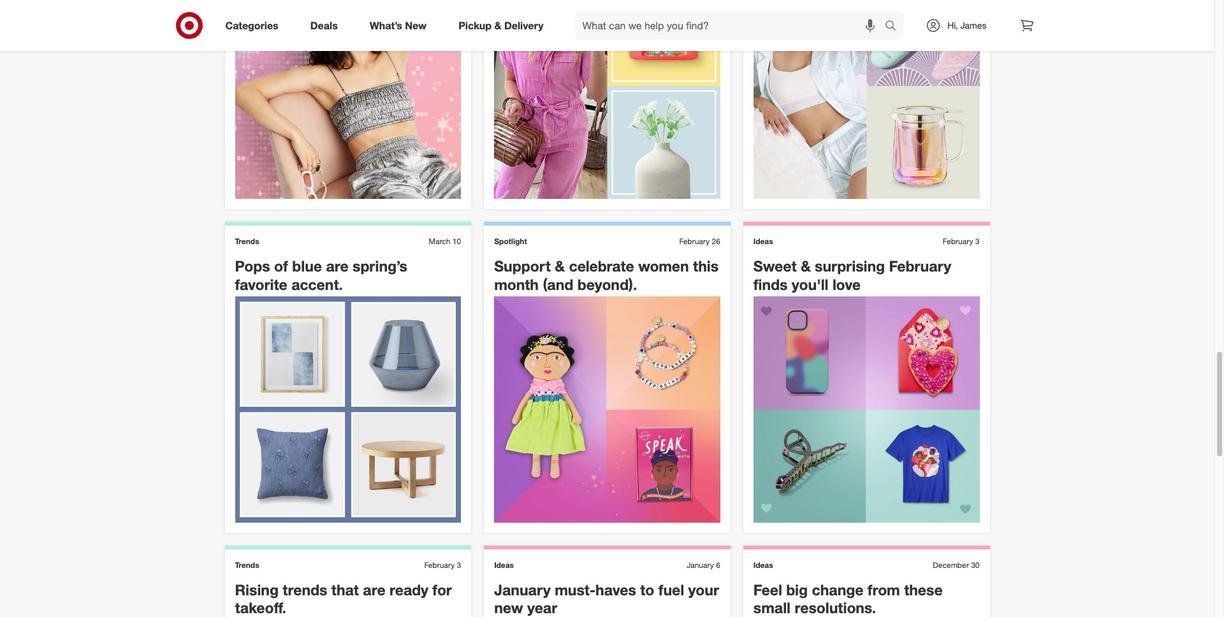 Task type: describe. For each thing, give the bounding box(es) containing it.
february 26
[[680, 237, 721, 246]]

trends
[[283, 581, 328, 599]]

ideas for january must-haves to fuel your new year
[[494, 560, 514, 570]]

categories link
[[215, 11, 294, 40]]

& for support
[[555, 257, 565, 275]]

sweet
[[754, 257, 797, 275]]

february inside 'sweet & surprising february finds you'll love'
[[889, 257, 952, 275]]

hi,
[[948, 20, 958, 31]]

change
[[812, 581, 864, 599]]

feel big change from these small resolutions.
[[754, 581, 943, 617]]

february for spotlight
[[680, 237, 710, 246]]

takeoff.
[[235, 599, 286, 617]]

february for trends
[[424, 560, 455, 570]]

pops
[[235, 257, 270, 275]]

new
[[405, 19, 427, 32]]

﻿﻿ready
[[390, 581, 429, 599]]

rising trends that are ﻿﻿ready for takeoff.
[[235, 581, 452, 617]]

are for ﻿﻿ready
[[363, 581, 386, 599]]

What can we help you find? suggestions appear below search field
[[575, 11, 889, 40]]

accent.
[[292, 276, 343, 293]]

january must-haves to fuel your new year
[[494, 581, 719, 617]]

0 horizontal spatial &
[[495, 19, 502, 32]]

surprising
[[815, 257, 885, 275]]

spring's
[[353, 257, 408, 275]]

what's
[[370, 19, 402, 32]]

january for january 6
[[687, 560, 714, 570]]

march
[[429, 237, 451, 246]]

january for january must-haves to fuel your new year
[[494, 581, 551, 599]]

pickup & delivery link
[[448, 11, 560, 40]]

beyond).
[[578, 276, 637, 293]]

from
[[868, 581, 900, 599]]

trends for march 10
[[235, 237, 259, 246]]

december 30
[[933, 560, 980, 570]]

delivery
[[504, 19, 544, 32]]

finds
[[754, 276, 788, 293]]

women
[[639, 257, 689, 275]]

year
[[527, 599, 558, 617]]

pickup & delivery
[[459, 19, 544, 32]]

february 3 for ideas
[[943, 237, 980, 246]]

your concert checklist for the best. time. ever. image
[[235, 0, 461, 199]]

6
[[716, 560, 721, 570]]

that
[[332, 581, 359, 599]]

to
[[641, 581, 655, 599]]

blue
[[292, 257, 322, 275]]

fave five: the spring edit image
[[494, 0, 721, 199]]

love
[[833, 276, 861, 293]]

(and
[[543, 276, 574, 293]]



Task type: locate. For each thing, give the bounding box(es) containing it.
deals link
[[300, 11, 354, 40]]

& inside support & celebrate women this month (and beyond).
[[555, 257, 565, 275]]

ideas for feel big change from these small resolutions.
[[754, 560, 773, 570]]

of
[[274, 257, 288, 275]]

deals
[[310, 19, 338, 32]]

ideas
[[754, 237, 773, 246], [494, 560, 514, 570], [754, 560, 773, 570]]

favorite
[[235, 276, 288, 293]]

pickup
[[459, 19, 492, 32]]

ideas up sweet
[[754, 237, 773, 246]]

james
[[961, 20, 987, 31]]

february 3 for trends
[[424, 560, 461, 570]]

spotlight
[[494, 237, 527, 246]]

celebrate
[[569, 257, 634, 275]]

january 6
[[687, 560, 721, 570]]

fuel
[[659, 581, 685, 599]]

february
[[680, 237, 710, 246], [943, 237, 974, 246], [889, 257, 952, 275], [424, 560, 455, 570]]

are inside pops of blue are spring's favorite accent.
[[326, 257, 349, 275]]

0 vertical spatial trends
[[235, 237, 259, 246]]

little luxuries that make life just a little sweeter. image
[[754, 0, 980, 199]]

categories
[[225, 19, 279, 32]]

1 vertical spatial 3
[[457, 560, 461, 570]]

hi, james
[[948, 20, 987, 31]]

1 vertical spatial trends
[[235, 560, 259, 570]]

you'll
[[792, 276, 829, 293]]

& right "pickup"
[[495, 19, 502, 32]]

26
[[712, 237, 721, 246]]

month
[[494, 276, 539, 293]]

&
[[495, 19, 502, 32], [555, 257, 565, 275], [801, 257, 811, 275]]

big
[[787, 581, 808, 599]]

0 vertical spatial are
[[326, 257, 349, 275]]

1 vertical spatial january
[[494, 581, 551, 599]]

feel
[[754, 581, 783, 599]]

rising
[[235, 581, 279, 599]]

3
[[976, 237, 980, 246], [457, 560, 461, 570]]

0 horizontal spatial february 3
[[424, 560, 461, 570]]

2 trends from the top
[[235, 560, 259, 570]]

3 for ideas
[[976, 237, 980, 246]]

ideas up "new"
[[494, 560, 514, 570]]

february for ideas
[[943, 237, 974, 246]]

& up you'll
[[801, 257, 811, 275]]

0 horizontal spatial are
[[326, 257, 349, 275]]

1 horizontal spatial 3
[[976, 237, 980, 246]]

trends up the pops
[[235, 237, 259, 246]]

sweet & surprising february finds you'll love image
[[754, 297, 980, 523]]

support & celebrate women this month (and beyond).
[[494, 257, 719, 293]]

& inside 'sweet & surprising february finds you'll love'
[[801, 257, 811, 275]]

december
[[933, 560, 969, 570]]

your
[[689, 581, 719, 599]]

are up accent.
[[326, 257, 349, 275]]

small
[[754, 599, 791, 617]]

2 horizontal spatial &
[[801, 257, 811, 275]]

10
[[453, 237, 461, 246]]

30
[[972, 560, 980, 570]]

february 3
[[943, 237, 980, 246], [424, 560, 461, 570]]

0 horizontal spatial 3
[[457, 560, 461, 570]]

trends up rising in the left bottom of the page
[[235, 560, 259, 570]]

ideas up feel
[[754, 560, 773, 570]]

march 10
[[429, 237, 461, 246]]

search button
[[880, 11, 910, 42]]

this
[[693, 257, 719, 275]]

for
[[433, 581, 452, 599]]

what's new
[[370, 19, 427, 32]]

1 vertical spatial are
[[363, 581, 386, 599]]

search
[[880, 20, 910, 33]]

0 horizontal spatial january
[[494, 581, 551, 599]]

these
[[905, 581, 943, 599]]

are for spring's
[[326, 257, 349, 275]]

1 horizontal spatial january
[[687, 560, 714, 570]]

& up (and
[[555, 257, 565, 275]]

1 vertical spatial february 3
[[424, 560, 461, 570]]

trends
[[235, 237, 259, 246], [235, 560, 259, 570]]

are
[[326, 257, 349, 275], [363, 581, 386, 599]]

pops of blue are spring's favorite accent. image
[[235, 297, 461, 523]]

must-
[[555, 581, 596, 599]]

new
[[494, 599, 523, 617]]

sweet & surprising february finds you'll love
[[754, 257, 952, 293]]

january up "new"
[[494, 581, 551, 599]]

0 vertical spatial february 3
[[943, 237, 980, 246]]

are right that at the bottom left of page
[[363, 581, 386, 599]]

1 horizontal spatial are
[[363, 581, 386, 599]]

support
[[494, 257, 551, 275]]

resolutions.
[[795, 599, 876, 617]]

1 trends from the top
[[235, 237, 259, 246]]

january left "6" on the right of the page
[[687, 560, 714, 570]]

support & celebrate women this month (and beyond). image
[[494, 297, 721, 523]]

1 horizontal spatial &
[[555, 257, 565, 275]]

what's new link
[[359, 11, 443, 40]]

january inside january must-haves to fuel your new year
[[494, 581, 551, 599]]

0 vertical spatial january
[[687, 560, 714, 570]]

& for sweet
[[801, 257, 811, 275]]

trends for february 3
[[235, 560, 259, 570]]

january
[[687, 560, 714, 570], [494, 581, 551, 599]]

are inside rising trends that are ﻿﻿ready for takeoff.
[[363, 581, 386, 599]]

0 vertical spatial 3
[[976, 237, 980, 246]]

3 for trends
[[457, 560, 461, 570]]

haves
[[596, 581, 636, 599]]

1 horizontal spatial february 3
[[943, 237, 980, 246]]

pops of blue are spring's favorite accent.
[[235, 257, 408, 293]]



Task type: vqa. For each thing, say whether or not it's contained in the screenshot.
January must-haves to fuel your new year's january
yes



